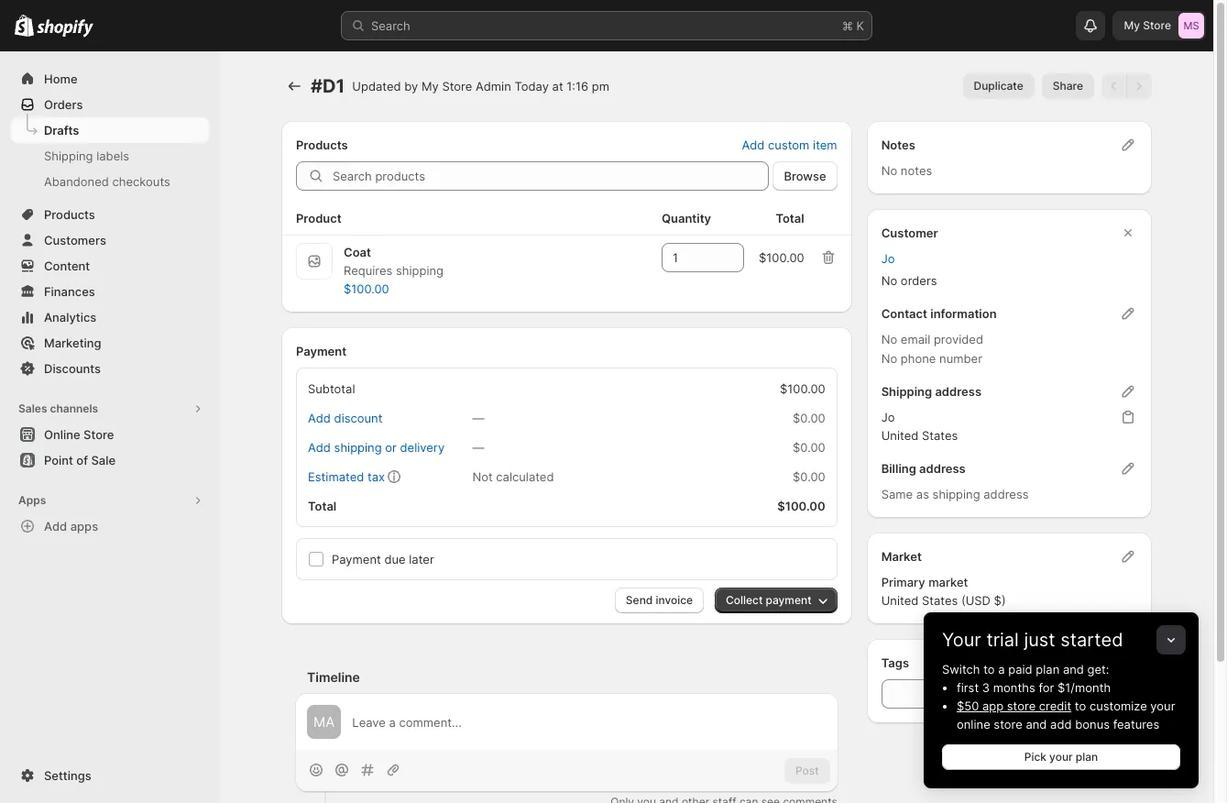 Task type: describe. For each thing, give the bounding box(es) containing it.
3 no from the top
[[882, 332, 898, 347]]

first
[[957, 680, 979, 695]]

discounts
[[44, 361, 101, 376]]

search
[[371, 18, 411, 33]]

united inside primary market united states (usd $)
[[882, 593, 919, 608]]

apps
[[18, 493, 46, 507]]

pick your plan
[[1025, 750, 1099, 764]]

due
[[385, 552, 406, 567]]

your inside to customize your online store and add bonus features
[[1151, 699, 1176, 713]]

your trial just started
[[943, 629, 1124, 651]]

pick your plan link
[[943, 745, 1181, 770]]

home
[[44, 72, 78, 86]]

notes
[[882, 138, 916, 152]]

item
[[813, 138, 838, 152]]

add custom item button
[[731, 132, 849, 158]]

Search products text field
[[333, 161, 770, 191]]

today
[[515, 79, 549, 94]]

your inside pick your plan link
[[1050, 750, 1073, 764]]

no notes
[[882, 163, 933, 178]]

send invoice
[[626, 593, 693, 607]]

add discount button
[[297, 405, 394, 431]]

or
[[385, 440, 397, 455]]

jo link
[[882, 251, 895, 266]]

apps
[[70, 519, 98, 534]]

0 horizontal spatial to
[[984, 662, 995, 677]]

1 horizontal spatial store
[[1144, 18, 1172, 32]]

pm
[[592, 79, 610, 94]]

started
[[1061, 629, 1124, 651]]

invoice
[[656, 593, 693, 607]]

add shipping or delivery button
[[297, 435, 456, 460]]

$0.00 for add discount
[[793, 411, 826, 425]]

shipping labels
[[44, 149, 129, 163]]

primary market united states (usd $)
[[882, 575, 1006, 608]]

next image
[[1131, 77, 1149, 95]]

payment
[[766, 593, 812, 607]]

abandoned checkouts
[[44, 174, 170, 189]]

orders
[[44, 97, 83, 112]]

and for plan
[[1064, 662, 1085, 677]]

add apps
[[44, 519, 98, 534]]

add apps button
[[11, 513, 209, 539]]

previous image
[[1106, 77, 1124, 95]]

collect payment
[[726, 593, 812, 607]]

information
[[931, 306, 997, 321]]

orders link
[[11, 92, 209, 117]]

to customize your online store and add bonus features
[[957, 699, 1176, 732]]

abandoned checkouts link
[[11, 169, 209, 194]]

united inside jo united states
[[882, 428, 919, 443]]

#d1 updated by my store admin today at 1:16 pm
[[311, 75, 610, 97]]

Leave a comment... text field
[[352, 713, 827, 731]]

email
[[901, 332, 931, 347]]

customize
[[1090, 699, 1148, 713]]

calculated
[[496, 469, 554, 484]]

your trial just started button
[[924, 613, 1199, 651]]

browse button
[[773, 161, 838, 191]]

0 horizontal spatial plan
[[1036, 662, 1060, 677]]

shipping for coat requires shipping $100.00
[[396, 263, 444, 278]]

shopify image
[[37, 19, 94, 37]]

payment for payment
[[296, 344, 347, 359]]

bonus
[[1076, 717, 1110, 732]]

$1/month
[[1058, 680, 1112, 695]]

no email provided no phone number
[[882, 332, 984, 366]]

⌘ k
[[843, 18, 865, 33]]

states inside jo united states
[[922, 428, 959, 443]]

add discount
[[308, 411, 383, 425]]

orders
[[901, 273, 938, 288]]

quantity
[[662, 211, 712, 226]]

pick
[[1025, 750, 1047, 764]]

shipping for shipping labels
[[44, 149, 93, 163]]

same
[[882, 487, 913, 502]]

— for add discount
[[473, 411, 485, 425]]

custom
[[768, 138, 810, 152]]

customer
[[882, 226, 939, 240]]

admin
[[476, 79, 511, 94]]

checkouts
[[112, 174, 170, 189]]

(usd
[[962, 593, 991, 608]]

your
[[943, 629, 982, 651]]

credit
[[1040, 699, 1072, 713]]

shipping for same as shipping address
[[933, 487, 981, 502]]

duplicate
[[974, 79, 1024, 93]]

my store
[[1125, 18, 1172, 32]]

channels
[[50, 402, 98, 415]]

settings
[[44, 768, 91, 783]]



Task type: locate. For each thing, give the bounding box(es) containing it.
store left admin
[[442, 79, 472, 94]]

drafts
[[44, 123, 79, 138]]

your up features
[[1151, 699, 1176, 713]]

jo inside jo united states
[[882, 410, 895, 425]]

no down jo link
[[882, 273, 898, 288]]

add down add discount
[[308, 440, 331, 455]]

0 vertical spatial total
[[776, 211, 805, 226]]

home link
[[11, 66, 209, 92]]

$0.00 for add shipping or delivery
[[793, 440, 826, 455]]

add
[[1051, 717, 1072, 732]]

0 vertical spatial $0.00
[[793, 411, 826, 425]]

0 horizontal spatial store
[[442, 79, 472, 94]]

sales channels button
[[11, 396, 209, 422]]

coat requires shipping $100.00
[[344, 245, 444, 296]]

avatar with initials m a image
[[307, 705, 341, 739]]

— for add shipping or delivery
[[473, 440, 485, 455]]

united up the "billing"
[[882, 428, 919, 443]]

3
[[983, 680, 990, 695]]

2 — from the top
[[473, 440, 485, 455]]

shipping right requires
[[396, 263, 444, 278]]

for
[[1039, 680, 1055, 695]]

add
[[742, 138, 765, 152], [308, 411, 331, 425], [308, 440, 331, 455], [44, 519, 67, 534]]

primary
[[882, 575, 926, 590]]

my inside #d1 updated by my store admin today at 1:16 pm
[[422, 79, 439, 94]]

address for billing address
[[920, 461, 966, 476]]

jo down shipping address
[[882, 410, 895, 425]]

0 vertical spatial shipping
[[44, 149, 93, 163]]

0 vertical spatial your
[[1151, 699, 1176, 713]]

1 vertical spatial my
[[422, 79, 439, 94]]

1 vertical spatial —
[[473, 440, 485, 455]]

features
[[1114, 717, 1160, 732]]

duplicate button
[[963, 73, 1035, 99]]

requires
[[344, 263, 393, 278]]

no inside the jo no orders
[[882, 273, 898, 288]]

collect
[[726, 593, 763, 607]]

at
[[553, 79, 564, 94]]

add for add apps
[[44, 519, 67, 534]]

and up $1/month
[[1064, 662, 1085, 677]]

2 jo from the top
[[882, 410, 895, 425]]

1 vertical spatial plan
[[1076, 750, 1099, 764]]

4 no from the top
[[882, 351, 898, 366]]

shipping for shipping address
[[882, 384, 933, 399]]

send
[[626, 593, 653, 607]]

1 vertical spatial shipping
[[334, 440, 382, 455]]

no left notes
[[882, 163, 898, 178]]

2 vertical spatial address
[[984, 487, 1029, 502]]

address for shipping address
[[936, 384, 982, 399]]

0 vertical spatial payment
[[296, 344, 347, 359]]

plan down bonus
[[1076, 750, 1099, 764]]

as
[[917, 487, 930, 502]]

abandoned
[[44, 174, 109, 189]]

shipping
[[396, 263, 444, 278], [334, 440, 382, 455], [933, 487, 981, 502]]

0 vertical spatial address
[[936, 384, 982, 399]]

$100.00
[[759, 250, 805, 265], [344, 282, 389, 296], [780, 381, 826, 396], [778, 499, 826, 513]]

add down subtotal
[[308, 411, 331, 425]]

shipping down discount
[[334, 440, 382, 455]]

and left add
[[1026, 717, 1048, 732]]

1 no from the top
[[882, 163, 898, 178]]

store down $50 app store credit
[[994, 717, 1023, 732]]

to left a
[[984, 662, 995, 677]]

jo for jo united states
[[882, 410, 895, 425]]

1 vertical spatial to
[[1075, 699, 1087, 713]]

2 no from the top
[[882, 273, 898, 288]]

states inside primary market united states (usd $)
[[922, 593, 959, 608]]

0 vertical spatial shipping
[[396, 263, 444, 278]]

address down number
[[936, 384, 982, 399]]

$50 app store credit link
[[957, 699, 1072, 713]]

⌘
[[843, 18, 854, 33]]

$0.00
[[793, 411, 826, 425], [793, 440, 826, 455], [793, 469, 826, 484]]

0 vertical spatial plan
[[1036, 662, 1060, 677]]

add left custom
[[742, 138, 765, 152]]

0 horizontal spatial and
[[1026, 717, 1048, 732]]

coat
[[344, 245, 371, 259]]

to
[[984, 662, 995, 677], [1075, 699, 1087, 713]]

3 $0.00 from the top
[[793, 469, 826, 484]]

1 vertical spatial address
[[920, 461, 966, 476]]

address up the "same as shipping address"
[[920, 461, 966, 476]]

payment for payment due later
[[332, 552, 381, 567]]

1 horizontal spatial plan
[[1076, 750, 1099, 764]]

$)
[[995, 593, 1006, 608]]

store inside #d1 updated by my store admin today at 1:16 pm
[[442, 79, 472, 94]]

0 horizontal spatial shipping
[[44, 149, 93, 163]]

1 vertical spatial your
[[1050, 750, 1073, 764]]

post
[[796, 764, 819, 777]]

2 united from the top
[[882, 593, 919, 608]]

shipping inside button
[[334, 440, 382, 455]]

delivery
[[400, 440, 445, 455]]

states down market
[[922, 593, 959, 608]]

total down the browse
[[776, 211, 805, 226]]

my left my store icon
[[1125, 18, 1141, 32]]

and for store
[[1026, 717, 1048, 732]]

phone
[[901, 351, 937, 366]]

0 vertical spatial to
[[984, 662, 995, 677]]

2 vertical spatial $0.00
[[793, 469, 826, 484]]

#d1
[[311, 75, 345, 97]]

1 horizontal spatial shipping
[[882, 384, 933, 399]]

timeline
[[307, 669, 360, 685]]

shopify image
[[15, 15, 34, 37]]

1 horizontal spatial total
[[776, 211, 805, 226]]

0 vertical spatial jo
[[882, 251, 895, 266]]

your trial just started element
[[924, 660, 1199, 789]]

payment
[[296, 344, 347, 359], [332, 552, 381, 567]]

share button
[[1042, 73, 1095, 99]]

tags
[[882, 656, 910, 670]]

store down months
[[1008, 699, 1036, 713]]

1 vertical spatial $0.00
[[793, 440, 826, 455]]

billing address
[[882, 461, 966, 476]]

to down $1/month
[[1075, 699, 1087, 713]]

billing
[[882, 461, 917, 476]]

no left email
[[882, 332, 898, 347]]

0 vertical spatial my
[[1125, 18, 1141, 32]]

$50 app store credit
[[957, 699, 1072, 713]]

provided
[[934, 332, 984, 347]]

jo united states
[[882, 410, 959, 443]]

1 horizontal spatial your
[[1151, 699, 1176, 713]]

1 horizontal spatial and
[[1064, 662, 1085, 677]]

jo for jo no orders
[[882, 251, 895, 266]]

1 horizontal spatial my
[[1125, 18, 1141, 32]]

switch to a paid plan and get:
[[943, 662, 1110, 677]]

shipping down phone
[[882, 384, 933, 399]]

trial
[[987, 629, 1020, 651]]

a
[[999, 662, 1006, 677]]

store left my store icon
[[1144, 18, 1172, 32]]

1 vertical spatial store
[[994, 717, 1023, 732]]

no left phone
[[882, 351, 898, 366]]

address right as
[[984, 487, 1029, 502]]

2 states from the top
[[922, 593, 959, 608]]

add for add discount
[[308, 411, 331, 425]]

and inside to customize your online store and add bonus features
[[1026, 717, 1048, 732]]

1 vertical spatial shipping
[[882, 384, 933, 399]]

2 $0.00 from the top
[[793, 440, 826, 455]]

shipping right as
[[933, 487, 981, 502]]

add custom item
[[742, 138, 838, 152]]

apps button
[[11, 488, 209, 513]]

payment up subtotal
[[296, 344, 347, 359]]

0 horizontal spatial your
[[1050, 750, 1073, 764]]

your right pick
[[1050, 750, 1073, 764]]

your
[[1151, 699, 1176, 713], [1050, 750, 1073, 764]]

0 vertical spatial states
[[922, 428, 959, 443]]

1 vertical spatial states
[[922, 593, 959, 608]]

to inside to customize your online store and add bonus features
[[1075, 699, 1087, 713]]

jo down customer
[[882, 251, 895, 266]]

months
[[994, 680, 1036, 695]]

1 — from the top
[[473, 411, 485, 425]]

subtotal
[[308, 381, 355, 396]]

jo inside the jo no orders
[[882, 251, 895, 266]]

my right by
[[422, 79, 439, 94]]

0 vertical spatial —
[[473, 411, 485, 425]]

get:
[[1088, 662, 1110, 677]]

market
[[882, 549, 922, 564]]

send invoice button
[[615, 588, 704, 613]]

settings link
[[11, 763, 209, 789]]

contact
[[882, 306, 928, 321]]

later
[[409, 552, 434, 567]]

and
[[1064, 662, 1085, 677], [1026, 717, 1048, 732]]

plan inside pick your plan link
[[1076, 750, 1099, 764]]

app
[[983, 699, 1004, 713]]

same as shipping address
[[882, 487, 1029, 502]]

plan
[[1036, 662, 1060, 677], [1076, 750, 1099, 764]]

1 vertical spatial payment
[[332, 552, 381, 567]]

share
[[1053, 79, 1084, 93]]

0 horizontal spatial total
[[308, 499, 337, 513]]

payment due later
[[332, 552, 434, 567]]

0 vertical spatial and
[[1064, 662, 1085, 677]]

online
[[957, 717, 991, 732]]

payment left due
[[332, 552, 381, 567]]

shipping down drafts
[[44, 149, 93, 163]]

store
[[1008, 699, 1036, 713], [994, 717, 1023, 732]]

0 vertical spatial united
[[882, 428, 919, 443]]

1 horizontal spatial shipping
[[396, 263, 444, 278]]

just
[[1025, 629, 1056, 651]]

0 vertical spatial store
[[1144, 18, 1172, 32]]

1 horizontal spatial to
[[1075, 699, 1087, 713]]

add shipping or delivery
[[308, 440, 445, 455]]

not
[[473, 469, 493, 484]]

store inside to customize your online store and add bonus features
[[994, 717, 1023, 732]]

0 vertical spatial store
[[1008, 699, 1036, 713]]

add left apps
[[44, 519, 67, 534]]

shipping inside the coat requires shipping $100.00
[[396, 263, 444, 278]]

my store image
[[1179, 13, 1205, 39]]

1 vertical spatial and
[[1026, 717, 1048, 732]]

browse
[[784, 169, 827, 183]]

1 vertical spatial united
[[882, 593, 919, 608]]

1 vertical spatial jo
[[882, 410, 895, 425]]

1 jo from the top
[[882, 251, 895, 266]]

product
[[296, 211, 342, 226]]

market
[[929, 575, 969, 590]]

plan up 'for'
[[1036, 662, 1060, 677]]

$100.00 inside the coat requires shipping $100.00
[[344, 282, 389, 296]]

first 3 months for $1/month
[[957, 680, 1112, 695]]

states up billing address
[[922, 428, 959, 443]]

add for add shipping or delivery
[[308, 440, 331, 455]]

None number field
[[662, 243, 717, 272]]

total down add shipping or delivery at the left bottom of the page
[[308, 499, 337, 513]]

None text field
[[882, 679, 1138, 709]]

2 vertical spatial shipping
[[933, 487, 981, 502]]

1 vertical spatial total
[[308, 499, 337, 513]]

0 horizontal spatial shipping
[[334, 440, 382, 455]]

sales channels
[[18, 402, 98, 415]]

address
[[936, 384, 982, 399], [920, 461, 966, 476], [984, 487, 1029, 502]]

0 horizontal spatial my
[[422, 79, 439, 94]]

1 $0.00 from the top
[[793, 411, 826, 425]]

no
[[882, 163, 898, 178], [882, 273, 898, 288], [882, 332, 898, 347], [882, 351, 898, 366]]

united down primary
[[882, 593, 919, 608]]

contact information
[[882, 306, 997, 321]]

sales
[[18, 402, 47, 415]]

1 states from the top
[[922, 428, 959, 443]]

add inside button
[[44, 519, 67, 534]]

add for add custom item
[[742, 138, 765, 152]]

switch
[[943, 662, 981, 677]]

states
[[922, 428, 959, 443], [922, 593, 959, 608]]

1 vertical spatial store
[[442, 79, 472, 94]]

1 united from the top
[[882, 428, 919, 443]]

my
[[1125, 18, 1141, 32], [422, 79, 439, 94]]

2 horizontal spatial shipping
[[933, 487, 981, 502]]

1:16
[[567, 79, 589, 94]]



